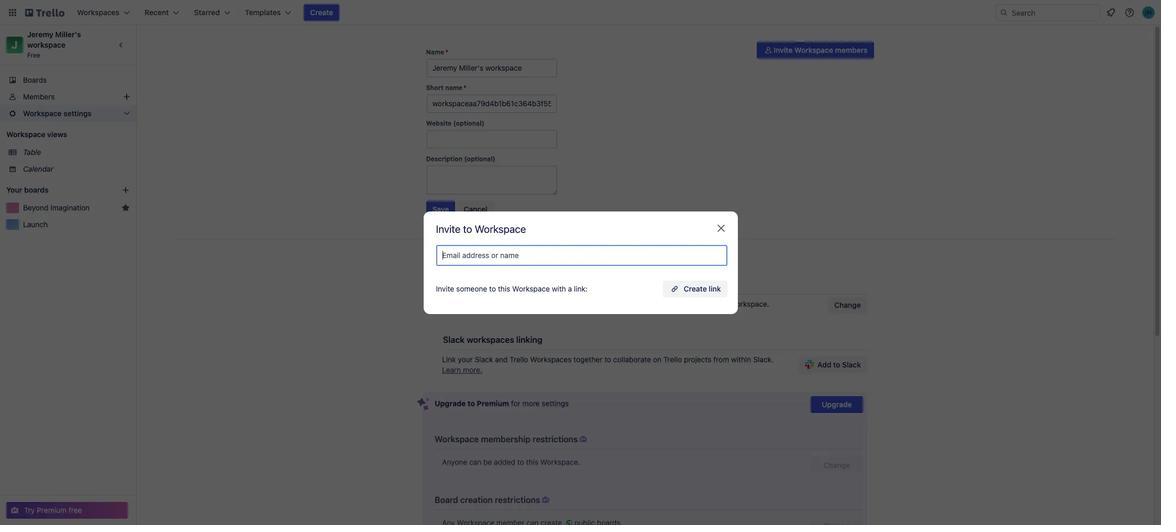 Task type: vqa. For each thing, say whether or not it's contained in the screenshot.
right share
no



Task type: locate. For each thing, give the bounding box(es) containing it.
to right add
[[834, 360, 841, 369]]

workspace views
[[6, 130, 67, 139]]

close image
[[715, 222, 727, 235]]

cancel button
[[458, 201, 494, 218]]

1 horizontal spatial create
[[684, 284, 707, 293]]

open information menu image
[[1125, 7, 1135, 18]]

0 vertical spatial change
[[835, 301, 861, 310]]

premium left "for"
[[477, 399, 509, 408]]

* right 'name'
[[445, 48, 448, 56]]

upgrade down the add to slack link
[[822, 400, 852, 409]]

sm image
[[578, 434, 589, 445], [540, 495, 551, 506]]

1 vertical spatial workspace.
[[541, 458, 580, 467]]

change for anyone can be added to this workspace.
[[824, 461, 851, 470]]

someone
[[456, 284, 487, 293]]

1 horizontal spatial this
[[526, 458, 539, 467]]

workspace visibility
[[443, 280, 522, 289]]

0 horizontal spatial sm image
[[564, 518, 575, 525]]

settings
[[498, 256, 537, 268], [542, 399, 569, 408]]

creation
[[460, 496, 493, 505]]

None text field
[[426, 59, 557, 78], [426, 94, 557, 113], [426, 59, 557, 78], [426, 94, 557, 113]]

0 horizontal spatial upgrade
[[435, 399, 466, 408]]

2 trello from the left
[[664, 355, 682, 364]]

slack up link
[[443, 335, 465, 345]]

1 horizontal spatial upgrade
[[822, 400, 852, 409]]

change button for private - this workspace is private. it's not indexed or visible to those outside the workspace.
[[828, 297, 868, 314]]

invite workspace members
[[774, 46, 868, 54]]

slack inside link your slack and trello workspaces together to collaborate on trello projects from within slack. learn more.
[[475, 355, 493, 364]]

1 vertical spatial restrictions
[[495, 496, 540, 505]]

1 vertical spatial (optional)
[[464, 155, 496, 163]]

a
[[568, 284, 572, 293]]

1 vertical spatial change
[[824, 461, 851, 470]]

restrictions for workspace membership restrictions
[[533, 435, 578, 444]]

1 horizontal spatial settings
[[542, 399, 569, 408]]

upgrade for upgrade
[[822, 400, 852, 409]]

create for create link
[[684, 284, 707, 293]]

slack
[[443, 335, 465, 345], [475, 355, 493, 364], [842, 360, 861, 369]]

1 horizontal spatial workspace.
[[730, 300, 770, 309]]

0 vertical spatial sm image
[[764, 45, 774, 56]]

try premium free button
[[6, 502, 128, 519]]

0 vertical spatial settings
[[498, 256, 537, 268]]

workspace.
[[730, 300, 770, 309], [541, 458, 580, 467]]

(optional) right website
[[453, 119, 485, 127]]

workspace left members
[[795, 46, 833, 54]]

sm image for board creation restrictions
[[540, 495, 551, 506]]

0 vertical spatial *
[[445, 48, 448, 56]]

create inside "button"
[[310, 8, 333, 17]]

change button
[[828, 297, 868, 314], [811, 457, 863, 474]]

create link button
[[663, 281, 727, 297]]

(optional)
[[453, 119, 485, 127], [464, 155, 496, 163]]

0 vertical spatial change button
[[828, 297, 868, 314]]

private.
[[547, 300, 572, 309]]

create
[[310, 8, 333, 17], [684, 284, 707, 293]]

trello right on at the bottom
[[664, 355, 682, 364]]

to inside link your slack and trello workspaces together to collaborate on trello projects from within slack. learn more.
[[605, 355, 611, 364]]

link
[[709, 284, 721, 293]]

with
[[552, 284, 566, 293]]

1 vertical spatial settings
[[542, 399, 569, 408]]

1 vertical spatial change button
[[811, 457, 863, 474]]

private - this workspace is private. it's not indexed or visible to those outside the workspace.
[[453, 300, 770, 309]]

to
[[463, 223, 472, 235], [489, 284, 496, 293], [660, 300, 667, 309], [605, 355, 611, 364], [834, 360, 841, 369], [468, 399, 475, 408], [517, 458, 524, 467]]

trello right and
[[510, 355, 528, 364]]

visibility
[[489, 280, 522, 289]]

description (optional)
[[426, 155, 496, 163]]

anyone
[[442, 458, 467, 467]]

0 horizontal spatial trello
[[510, 355, 528, 364]]

0 vertical spatial (optional)
[[453, 119, 485, 127]]

workspace settings
[[442, 256, 537, 268]]

0 horizontal spatial settings
[[498, 256, 537, 268]]

-
[[478, 300, 481, 309]]

premium
[[477, 399, 509, 408], [37, 506, 67, 515]]

0 vertical spatial sm image
[[578, 434, 589, 445]]

0 horizontal spatial create
[[310, 8, 333, 17]]

launch link
[[23, 220, 130, 230]]

change button for anyone can be added to this workspace.
[[811, 457, 863, 474]]

workspace up workspace visibility
[[442, 256, 496, 268]]

(optional) right description
[[464, 155, 496, 163]]

sm image for workspace membership restrictions
[[578, 434, 589, 445]]

workspace
[[795, 46, 833, 54], [6, 130, 45, 139], [475, 223, 526, 235], [442, 256, 496, 268], [443, 280, 487, 289], [512, 284, 550, 293], [500, 300, 537, 309], [435, 435, 479, 444]]

create inside button
[[684, 284, 707, 293]]

0 vertical spatial this
[[498, 284, 510, 293]]

organizationdetailform element
[[426, 48, 557, 222]]

1 horizontal spatial premium
[[477, 399, 509, 408]]

1 vertical spatial this
[[526, 458, 539, 467]]

slack right add
[[842, 360, 861, 369]]

upgrade
[[435, 399, 466, 408], [822, 400, 852, 409]]

slack up 'more.'
[[475, 355, 493, 364]]

to right together
[[605, 355, 611, 364]]

those
[[669, 300, 688, 309]]

0 vertical spatial restrictions
[[533, 435, 578, 444]]

change
[[835, 301, 861, 310], [824, 461, 851, 470]]

jeremy miller (jeremymiller198) image
[[1143, 6, 1155, 19]]

to right added on the bottom of page
[[517, 458, 524, 467]]

link your slack and trello workspaces together to collaborate on trello projects from within slack. learn more.
[[442, 355, 774, 375]]

* right name
[[464, 84, 467, 92]]

workspace membership restrictions
[[435, 435, 578, 444]]

try premium free
[[24, 506, 82, 515]]

0 horizontal spatial premium
[[37, 506, 67, 515]]

free
[[27, 51, 40, 59]]

slack workspaces linking
[[443, 335, 543, 345]]

upgrade inside button
[[822, 400, 852, 409]]

jeremy miller's workspace free
[[27, 30, 83, 59]]

trello
[[510, 355, 528, 364], [664, 355, 682, 364]]

invite someone to this workspace with a link:
[[436, 284, 588, 293]]

free
[[69, 506, 82, 515]]

boards
[[23, 75, 47, 84]]

0 vertical spatial workspace.
[[730, 300, 770, 309]]

invite for invite to workspace
[[436, 223, 461, 235]]

settings up the visibility
[[498, 256, 537, 268]]

0 horizontal spatial workspace.
[[541, 458, 580, 467]]

2 vertical spatial invite
[[436, 284, 454, 293]]

1 trello from the left
[[510, 355, 528, 364]]

restrictions
[[533, 435, 578, 444], [495, 496, 540, 505]]

workspace up anyone
[[435, 435, 479, 444]]

upgrade right sparkle icon
[[435, 399, 466, 408]]

1 vertical spatial *
[[464, 84, 467, 92]]

1 horizontal spatial slack
[[475, 355, 493, 364]]

visible
[[637, 300, 658, 309]]

0 vertical spatial create
[[310, 8, 333, 17]]

0 vertical spatial invite
[[774, 46, 793, 54]]

sm image
[[764, 45, 774, 56], [564, 518, 575, 525]]

1 vertical spatial invite
[[436, 223, 461, 235]]

Email address or name text field
[[442, 248, 725, 263]]

1 horizontal spatial *
[[464, 84, 467, 92]]

1 vertical spatial sm image
[[540, 495, 551, 506]]

cancel
[[464, 205, 488, 214]]

restrictions down more
[[533, 435, 578, 444]]

sm image inside invite workspace members button
[[764, 45, 774, 56]]

starred icon image
[[122, 204, 130, 212]]

restrictions down anyone can be added to this workspace.
[[495, 496, 540, 505]]

workspaces
[[467, 335, 514, 345]]

website
[[426, 119, 452, 127]]

2 horizontal spatial slack
[[842, 360, 861, 369]]

0 horizontal spatial sm image
[[540, 495, 551, 506]]

None text field
[[426, 130, 557, 149], [426, 166, 557, 195], [426, 130, 557, 149], [426, 166, 557, 195]]

invite inside button
[[774, 46, 793, 54]]

1 horizontal spatial trello
[[664, 355, 682, 364]]

(optional) for description (optional)
[[464, 155, 496, 163]]

premium right try
[[37, 506, 67, 515]]

1 horizontal spatial sm image
[[578, 434, 589, 445]]

settings right more
[[542, 399, 569, 408]]

search image
[[1000, 8, 1009, 17]]

learn more. link
[[442, 366, 483, 375]]

1 vertical spatial create
[[684, 284, 707, 293]]

added
[[494, 458, 515, 467]]

invite to workspace
[[436, 223, 526, 235]]

save
[[432, 205, 449, 214]]

0 horizontal spatial *
[[445, 48, 448, 56]]

1 horizontal spatial sm image
[[764, 45, 774, 56]]

slack for add
[[842, 360, 861, 369]]

and
[[495, 355, 508, 364]]

1 vertical spatial premium
[[37, 506, 67, 515]]

workspaces
[[530, 355, 572, 364]]

j
[[12, 39, 18, 51]]

add to slack link
[[799, 357, 868, 374]]



Task type: describe. For each thing, give the bounding box(es) containing it.
outside
[[690, 300, 715, 309]]

link:
[[574, 284, 588, 293]]

within
[[731, 355, 752, 364]]

the
[[717, 300, 728, 309]]

restrictions for board creation restrictions
[[495, 496, 540, 505]]

calendar link
[[23, 164, 130, 174]]

table link
[[23, 147, 130, 158]]

0 horizontal spatial slack
[[443, 335, 465, 345]]

add board image
[[122, 186, 130, 194]]

your
[[6, 185, 22, 194]]

it's
[[574, 300, 584, 309]]

0 horizontal spatial this
[[498, 284, 510, 293]]

board
[[435, 496, 458, 505]]

slack.
[[753, 355, 774, 364]]

name *
[[426, 48, 448, 56]]

to left those
[[660, 300, 667, 309]]

Search field
[[1009, 5, 1100, 20]]

on
[[653, 355, 662, 364]]

upgrade button
[[811, 397, 863, 413]]

to down 'more.'
[[468, 399, 475, 408]]

change for private - this workspace is private. it's not indexed or visible to those outside the workspace.
[[835, 301, 861, 310]]

board creation restrictions
[[435, 496, 540, 505]]

short name *
[[426, 84, 467, 92]]

description
[[426, 155, 463, 163]]

workspace inside button
[[795, 46, 833, 54]]

workspace up is in the left bottom of the page
[[512, 284, 550, 293]]

0 notifications image
[[1105, 6, 1117, 19]]

together
[[574, 355, 603, 364]]

workspace up table
[[6, 130, 45, 139]]

workspace
[[27, 40, 65, 49]]

jeremy miller's workspace link
[[27, 30, 83, 49]]

short
[[426, 84, 444, 92]]

create button
[[304, 4, 340, 21]]

boards
[[24, 185, 49, 194]]

switch to… image
[[7, 7, 18, 18]]

for
[[511, 399, 521, 408]]

projects
[[684, 355, 712, 364]]

calendar
[[23, 165, 53, 173]]

imagination
[[50, 203, 90, 212]]

invite for invite someone to this workspace with a link:
[[436, 284, 454, 293]]

to down cancel button
[[463, 223, 472, 235]]

premium inside "try premium free" 'button'
[[37, 506, 67, 515]]

beyond imagination link
[[23, 203, 117, 213]]

more
[[523, 399, 540, 408]]

website (optional)
[[426, 119, 485, 127]]

add to slack
[[818, 360, 861, 369]]

1 vertical spatial sm image
[[564, 518, 575, 525]]

private
[[453, 300, 476, 309]]

create link
[[684, 284, 721, 293]]

to up this
[[489, 284, 496, 293]]

invite workspace members button
[[757, 42, 874, 59]]

can
[[469, 458, 482, 467]]

create for create
[[310, 8, 333, 17]]

sparkle image
[[417, 398, 430, 411]]

j link
[[6, 37, 23, 53]]

launch
[[23, 220, 48, 229]]

upgrade to premium for more settings
[[435, 399, 569, 408]]

workspace up private
[[443, 280, 487, 289]]

members link
[[0, 89, 136, 105]]

your
[[458, 355, 473, 364]]

workspace navigation collapse icon image
[[114, 38, 129, 52]]

your boards
[[6, 185, 49, 194]]

upgrade for upgrade to premium for more settings
[[435, 399, 466, 408]]

anyone can be added to this workspace.
[[442, 458, 580, 467]]

collaborate
[[613, 355, 651, 364]]

name
[[426, 48, 444, 56]]

primary element
[[0, 0, 1161, 25]]

indexed
[[599, 300, 626, 309]]

try
[[24, 506, 35, 515]]

members
[[23, 92, 55, 101]]

name
[[445, 84, 463, 92]]

from
[[714, 355, 729, 364]]

members
[[835, 46, 868, 54]]

views
[[47, 130, 67, 139]]

table
[[23, 148, 41, 157]]

beyond imagination
[[23, 203, 90, 212]]

jeremy
[[27, 30, 53, 39]]

invite for invite workspace members
[[774, 46, 793, 54]]

your boards with 2 items element
[[6, 184, 106, 196]]

slack for link
[[475, 355, 493, 364]]

link
[[442, 355, 456, 364]]

save button
[[426, 201, 455, 218]]

membership
[[481, 435, 531, 444]]

boards link
[[0, 72, 136, 89]]

is
[[539, 300, 545, 309]]

add
[[818, 360, 832, 369]]

more.
[[463, 366, 483, 375]]

0 vertical spatial premium
[[477, 399, 509, 408]]

this
[[483, 300, 498, 309]]

workspace down cancel button
[[475, 223, 526, 235]]

(optional) for website (optional)
[[453, 119, 485, 127]]

workspace down invite someone to this workspace with a link:
[[500, 300, 537, 309]]

linking
[[516, 335, 543, 345]]

be
[[484, 458, 492, 467]]

beyond
[[23, 203, 48, 212]]

miller's
[[55, 30, 81, 39]]

learn
[[442, 366, 461, 375]]



